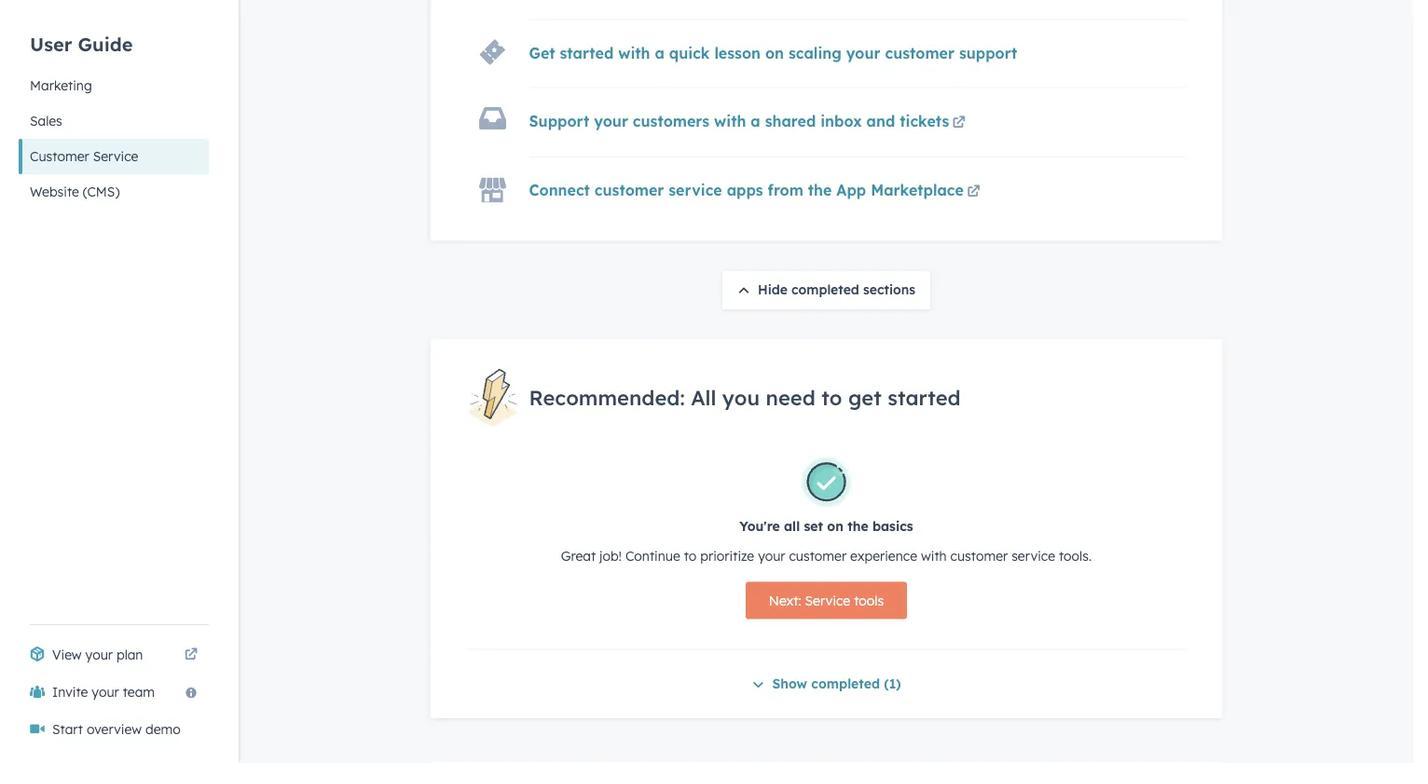Task type: vqa. For each thing, say whether or not it's contained in the screenshot.
Send
no



Task type: locate. For each thing, give the bounding box(es) containing it.
your down 'you're'
[[758, 548, 786, 564]]

need
[[766, 385, 816, 411]]

0 horizontal spatial link opens in a new window image
[[185, 649, 198, 662]]

1 horizontal spatial service
[[1012, 548, 1055, 564]]

support
[[529, 111, 589, 130]]

0 vertical spatial completed
[[792, 281, 859, 297]]

0 horizontal spatial service
[[669, 181, 722, 199]]

service for customer
[[93, 148, 138, 165]]

service
[[93, 148, 138, 165], [805, 593, 851, 609]]

support your customers with a shared inbox and tickets
[[529, 111, 949, 130]]

0 horizontal spatial service
[[93, 148, 138, 165]]

link opens in a new window image right plan
[[185, 649, 198, 662]]

(cms)
[[83, 184, 120, 200]]

with right customers
[[714, 111, 746, 130]]

start
[[52, 722, 83, 738]]

0 horizontal spatial the
[[808, 181, 832, 199]]

continue
[[626, 548, 680, 564]]

with left quick
[[618, 43, 650, 62]]

0 vertical spatial with
[[618, 43, 650, 62]]

get started with a quick lesson on scaling your customer support link
[[529, 43, 1018, 62]]

2 horizontal spatial link opens in a new window image
[[967, 181, 980, 203]]

service left tools
[[805, 593, 851, 609]]

link opens in a new window image right tickets
[[953, 116, 966, 129]]

2 horizontal spatial link opens in a new window image
[[967, 186, 980, 199]]

marketing button
[[19, 68, 209, 103]]

a
[[655, 43, 665, 62], [751, 111, 761, 130]]

to
[[822, 385, 842, 411], [684, 548, 697, 564]]

link opens in a new window image
[[953, 116, 966, 129], [967, 181, 980, 203], [185, 644, 198, 667]]

you're all set on the basics
[[740, 518, 913, 534]]

0 horizontal spatial to
[[684, 548, 697, 564]]

apps
[[727, 181, 763, 199]]

0 vertical spatial to
[[822, 385, 842, 411]]

start overview demo
[[52, 722, 181, 738]]

support
[[959, 43, 1018, 62]]

(1)
[[884, 676, 901, 692]]

0 vertical spatial link opens in a new window image
[[953, 112, 966, 134]]

1 vertical spatial service
[[1012, 548, 1055, 564]]

support your customers with a shared inbox and tickets link
[[529, 111, 969, 134]]

2 horizontal spatial with
[[921, 548, 947, 564]]

on right the lesson
[[765, 43, 784, 62]]

1 vertical spatial link opens in a new window image
[[967, 186, 980, 199]]

quick
[[669, 43, 710, 62]]

1 horizontal spatial to
[[822, 385, 842, 411]]

1 horizontal spatial link opens in a new window image
[[953, 112, 966, 134]]

2 vertical spatial link opens in a new window image
[[185, 649, 198, 662]]

with right "experience"
[[921, 548, 947, 564]]

1 vertical spatial completed
[[811, 676, 880, 692]]

completed
[[792, 281, 859, 297], [811, 676, 880, 692]]

link opens in a new window image inside connect customer service apps from the app marketplace link
[[967, 186, 980, 199]]

on
[[765, 43, 784, 62], [827, 518, 844, 534]]

scaling
[[789, 43, 842, 62]]

to left the prioritize
[[684, 548, 697, 564]]

0 vertical spatial the
[[808, 181, 832, 199]]

1 horizontal spatial with
[[714, 111, 746, 130]]

your left plan
[[85, 647, 113, 663]]

1 horizontal spatial on
[[827, 518, 844, 534]]

0 horizontal spatial link opens in a new window image
[[185, 644, 198, 667]]

link opens in a new window image inside support your customers with a shared inbox and tickets link
[[953, 116, 966, 129]]

service left apps
[[669, 181, 722, 199]]

0 horizontal spatial with
[[618, 43, 650, 62]]

start overview demo link
[[19, 711, 209, 749]]

show
[[772, 676, 807, 692]]

link opens in a new window image right tickets
[[953, 112, 966, 134]]

1 vertical spatial service
[[805, 593, 851, 609]]

link opens in a new window image right plan
[[185, 644, 198, 667]]

invite your team button
[[19, 674, 209, 711]]

view
[[52, 647, 82, 663]]

hide completed sections
[[758, 281, 916, 297]]

2 vertical spatial link opens in a new window image
[[185, 644, 198, 667]]

a left quick
[[655, 43, 665, 62]]

1 horizontal spatial link opens in a new window image
[[953, 116, 966, 129]]

0 horizontal spatial started
[[560, 43, 614, 62]]

on right set on the right of the page
[[827, 518, 844, 534]]

link opens in a new window image right marketplace
[[967, 181, 980, 203]]

your right support
[[594, 111, 628, 130]]

1 vertical spatial with
[[714, 111, 746, 130]]

the
[[808, 181, 832, 199], [848, 518, 869, 534]]

1 vertical spatial started
[[888, 385, 961, 411]]

your inside button
[[92, 684, 119, 701]]

hide completed sections button
[[722, 271, 931, 309]]

the left app
[[808, 181, 832, 199]]

started right get at top left
[[560, 43, 614, 62]]

started right get
[[888, 385, 961, 411]]

tools.
[[1059, 548, 1092, 564]]

website (cms) button
[[19, 174, 209, 210]]

the left basics
[[848, 518, 869, 534]]

1 horizontal spatial started
[[888, 385, 961, 411]]

service
[[669, 181, 722, 199], [1012, 548, 1055, 564]]

1 vertical spatial to
[[684, 548, 697, 564]]

completed left (1)
[[811, 676, 880, 692]]

your left team
[[92, 684, 119, 701]]

completed right hide
[[792, 281, 859, 297]]

to left get
[[822, 385, 842, 411]]

started
[[560, 43, 614, 62], [888, 385, 961, 411]]

service inside the user guide views element
[[93, 148, 138, 165]]

link opens in a new window image inside support your customers with a shared inbox and tickets link
[[953, 112, 966, 134]]

customer
[[885, 43, 955, 62], [595, 181, 664, 199], [789, 548, 847, 564], [951, 548, 1008, 564]]

invite
[[52, 684, 88, 701]]

link opens in a new window image inside view your plan link
[[185, 649, 198, 662]]

next: service tools button
[[746, 582, 907, 620]]

team
[[123, 684, 155, 701]]

your
[[846, 43, 881, 62], [594, 111, 628, 130], [758, 548, 786, 564], [85, 647, 113, 663], [92, 684, 119, 701]]

hide
[[758, 281, 788, 297]]

your for support your customers with a shared inbox and tickets
[[594, 111, 628, 130]]

job!
[[600, 548, 622, 564]]

service down sales button
[[93, 148, 138, 165]]

0 vertical spatial on
[[765, 43, 784, 62]]

1 horizontal spatial service
[[805, 593, 851, 609]]

sales button
[[19, 103, 209, 139]]

your for view your plan
[[85, 647, 113, 663]]

1 vertical spatial link opens in a new window image
[[967, 181, 980, 203]]

0 horizontal spatial a
[[655, 43, 665, 62]]

connect customer service apps from the app marketplace link
[[529, 181, 984, 203]]

marketplace
[[871, 181, 964, 199]]

1 horizontal spatial the
[[848, 518, 869, 534]]

1 horizontal spatial a
[[751, 111, 761, 130]]

link opens in a new window image right marketplace
[[967, 186, 980, 199]]

0 vertical spatial service
[[93, 148, 138, 165]]

all
[[784, 518, 800, 534]]

0 vertical spatial link opens in a new window image
[[953, 116, 966, 129]]

service left the tools.
[[1012, 548, 1055, 564]]

a left 'shared' on the top right of the page
[[751, 111, 761, 130]]

0 horizontal spatial on
[[765, 43, 784, 62]]

and
[[867, 111, 895, 130]]

with
[[618, 43, 650, 62], [714, 111, 746, 130], [921, 548, 947, 564]]

link opens in a new window image
[[953, 112, 966, 134], [967, 186, 980, 199], [185, 649, 198, 662]]



Task type: describe. For each thing, give the bounding box(es) containing it.
you
[[722, 385, 760, 411]]

link opens in a new window image for link opens in a new window icon within the connect customer service apps from the app marketplace link
[[967, 186, 980, 199]]

get
[[848, 385, 882, 411]]

user guide views element
[[19, 0, 209, 210]]

0 vertical spatial service
[[669, 181, 722, 199]]

link opens in a new window image for link opens in a new window icon inside view your plan link
[[185, 649, 198, 662]]

website
[[30, 184, 79, 200]]

completed for show
[[811, 676, 880, 692]]

great job! continue to prioritize your customer experience with customer service tools.
[[561, 548, 1092, 564]]

customer service
[[30, 148, 138, 165]]

inbox
[[821, 111, 862, 130]]

shared
[[765, 111, 816, 130]]

connect customer service apps from the app marketplace
[[529, 181, 964, 199]]

your right scaling
[[846, 43, 881, 62]]

recommended: all you need to get started
[[529, 385, 961, 411]]

show completed (1)
[[772, 676, 901, 692]]

your for invite your team
[[92, 684, 119, 701]]

all
[[691, 385, 716, 411]]

sections
[[863, 281, 916, 297]]

link opens in a new window image inside view your plan link
[[185, 644, 198, 667]]

basics
[[873, 518, 913, 534]]

prioritize
[[700, 548, 754, 564]]

customers
[[633, 111, 710, 130]]

view your plan link
[[19, 637, 209, 674]]

from
[[768, 181, 804, 199]]

get
[[529, 43, 555, 62]]

0 vertical spatial started
[[560, 43, 614, 62]]

lesson
[[715, 43, 761, 62]]

marketing
[[30, 77, 92, 94]]

user
[[30, 32, 72, 55]]

tools
[[854, 593, 884, 609]]

experience
[[850, 548, 917, 564]]

customer
[[30, 148, 89, 165]]

0 vertical spatial a
[[655, 43, 665, 62]]

overview
[[87, 722, 142, 738]]

set
[[804, 518, 823, 534]]

user guide
[[30, 32, 133, 55]]

completed for hide
[[792, 281, 859, 297]]

app
[[837, 181, 866, 199]]

recommended:
[[529, 385, 685, 411]]

2 vertical spatial with
[[921, 548, 947, 564]]

1 vertical spatial on
[[827, 518, 844, 534]]

connect
[[529, 181, 590, 199]]

1 vertical spatial a
[[751, 111, 761, 130]]

demo
[[145, 722, 181, 738]]

next:
[[769, 593, 801, 609]]

service for next:
[[805, 593, 851, 609]]

get started with a quick lesson on scaling your customer support
[[529, 43, 1018, 62]]

great
[[561, 548, 596, 564]]

plan
[[116, 647, 143, 663]]

you're
[[740, 518, 780, 534]]

next: service tools
[[769, 593, 884, 609]]

guide
[[78, 32, 133, 55]]

website (cms)
[[30, 184, 120, 200]]

view your plan
[[52, 647, 143, 663]]

sales
[[30, 113, 62, 129]]

invite your team
[[52, 684, 155, 701]]

1 vertical spatial the
[[848, 518, 869, 534]]

link opens in a new window image inside connect customer service apps from the app marketplace link
[[967, 181, 980, 203]]

show completed (1) button
[[752, 673, 901, 697]]

customer service button
[[19, 139, 209, 174]]

tickets
[[900, 111, 949, 130]]



